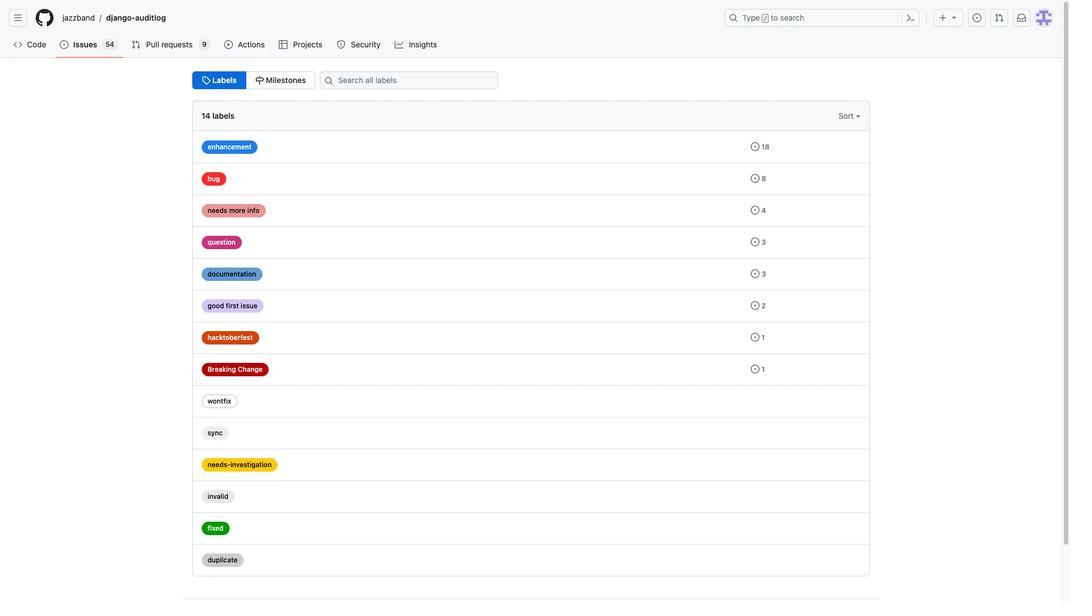 Task type: describe. For each thing, give the bounding box(es) containing it.
info
[[247, 206, 260, 215]]

milestone image
[[255, 76, 264, 85]]

code
[[27, 40, 46, 49]]

duplicate link
[[202, 554, 244, 567]]

wontfix link
[[202, 395, 238, 408]]

1 link for breaking change
[[751, 365, 765, 374]]

2 link
[[751, 301, 766, 310]]

command palette image
[[907, 13, 915, 22]]

issue opened image for breaking change
[[751, 365, 760, 374]]

notifications image
[[1017, 13, 1026, 22]]

issue opened image for hacktoberfest
[[751, 333, 760, 342]]

investigation
[[230, 461, 272, 469]]

git pull request image
[[995, 13, 1004, 22]]

auditlog
[[135, 13, 166, 22]]

actions link
[[219, 36, 270, 53]]

issue opened image for git pull request image
[[60, 40, 69, 49]]

8 link
[[751, 174, 766, 183]]

sync link
[[202, 427, 229, 440]]

security link
[[332, 36, 386, 53]]

search
[[780, 13, 805, 22]]

search image
[[324, 76, 333, 85]]

homepage image
[[36, 9, 54, 27]]

labels link
[[192, 71, 246, 89]]

graph image
[[395, 40, 404, 49]]

wontfix
[[208, 397, 231, 405]]

type / to search
[[743, 13, 805, 22]]

labels
[[212, 111, 235, 120]]

plus image
[[939, 13, 948, 22]]

type
[[743, 13, 760, 22]]

3 link for documentation
[[751, 269, 766, 278]]

to
[[771, 13, 778, 22]]

54
[[106, 40, 114, 49]]

hacktoberfest
[[208, 333, 253, 342]]

question link
[[202, 236, 242, 249]]

14
[[202, 111, 210, 120]]

invalid
[[208, 492, 228, 501]]

2 vertical spatial issue opened image
[[751, 238, 760, 246]]

needs more info link
[[202, 204, 266, 217]]

2
[[762, 302, 766, 310]]

code link
[[9, 36, 51, 53]]

tag image
[[202, 76, 210, 85]]

first
[[226, 302, 239, 310]]

jazzband / django-auditlog
[[62, 13, 166, 23]]

issue opened image for enhancement
[[751, 142, 760, 151]]

1 link for hacktoberfest
[[751, 333, 765, 342]]

issue opened image for documentation
[[751, 269, 760, 278]]

enhancement link
[[202, 140, 258, 154]]

bug
[[208, 175, 220, 183]]

good first issue
[[208, 302, 258, 310]]

more
[[229, 206, 246, 215]]

18
[[762, 143, 770, 151]]

issues
[[73, 40, 97, 49]]

Search all labels text field
[[320, 71, 498, 89]]

/ for jazzband
[[99, 13, 102, 23]]

shield image
[[337, 40, 346, 49]]

documentation link
[[202, 268, 262, 281]]

projects link
[[275, 36, 328, 53]]

breaking change link
[[202, 363, 269, 376]]

needs-investigation
[[208, 461, 272, 469]]

issue opened image for bug
[[751, 174, 760, 183]]



Task type: locate. For each thing, give the bounding box(es) containing it.
/ left to
[[764, 14, 768, 22]]

pull requests
[[146, 40, 193, 49]]

play image
[[224, 40, 233, 49]]

4 link
[[751, 206, 766, 215]]

3 for question
[[762, 238, 766, 246]]

18 link
[[751, 142, 770, 151]]

issue opened image left git pull request icon
[[973, 13, 982, 22]]

1 vertical spatial issue opened image
[[60, 40, 69, 49]]

pull
[[146, 40, 159, 49]]

good
[[208, 302, 224, 310]]

2 1 from the top
[[762, 365, 765, 374]]

3 link down 4 link
[[751, 238, 766, 246]]

list containing jazzband
[[58, 9, 718, 27]]

issue opened image for good first issue
[[751, 301, 760, 310]]

issue opened image for git pull request icon
[[973, 13, 982, 22]]

3 link up 2 link
[[751, 269, 766, 278]]

insights
[[409, 40, 437, 49]]

requests
[[161, 40, 193, 49]]

0 horizontal spatial /
[[99, 13, 102, 23]]

3 issue opened image from the top
[[751, 206, 760, 215]]

issue opened image
[[973, 13, 982, 22], [60, 40, 69, 49], [751, 238, 760, 246]]

needs more info
[[208, 206, 260, 215]]

fixed
[[208, 524, 224, 532]]

git pull request image
[[132, 40, 141, 49]]

1 3 link from the top
[[751, 238, 766, 246]]

2 1 link from the top
[[751, 365, 765, 374]]

issue opened image left issues
[[60, 40, 69, 49]]

2 3 from the top
[[762, 270, 766, 278]]

3 up the 2
[[762, 270, 766, 278]]

6 issue opened image from the top
[[751, 333, 760, 342]]

triangle down image
[[950, 13, 959, 22]]

breaking change
[[208, 365, 263, 374]]

/
[[99, 13, 102, 23], [764, 14, 768, 22]]

table image
[[279, 40, 288, 49]]

1 horizontal spatial issue opened image
[[751, 238, 760, 246]]

good first issue link
[[202, 299, 264, 313]]

needs-
[[208, 461, 230, 469]]

issue element
[[192, 71, 316, 89]]

9
[[202, 40, 207, 49]]

4
[[762, 206, 766, 215]]

2 3 link from the top
[[751, 269, 766, 278]]

list
[[58, 9, 718, 27]]

3 down 4
[[762, 238, 766, 246]]

0 vertical spatial 1
[[762, 333, 765, 342]]

1 for hacktoberfest
[[762, 333, 765, 342]]

1 vertical spatial 3
[[762, 270, 766, 278]]

/ inside jazzband / django-auditlog
[[99, 13, 102, 23]]

/ left django-
[[99, 13, 102, 23]]

issue
[[241, 302, 258, 310]]

duplicate
[[208, 556, 238, 564]]

invalid link
[[202, 490, 235, 503]]

change
[[238, 365, 263, 374]]

4 issue opened image from the top
[[751, 269, 760, 278]]

1 for breaking change
[[762, 365, 765, 374]]

1 1 from the top
[[762, 333, 765, 342]]

Labels search field
[[320, 71, 498, 89]]

3 for documentation
[[762, 270, 766, 278]]

1 link
[[751, 333, 765, 342], [751, 365, 765, 374]]

security
[[351, 40, 381, 49]]

2 issue opened image from the top
[[751, 174, 760, 183]]

fixed link
[[202, 522, 230, 535]]

sort button
[[839, 110, 861, 122]]

needs-investigation link
[[202, 458, 278, 472]]

actions
[[238, 40, 265, 49]]

7 issue opened image from the top
[[751, 365, 760, 374]]

breaking
[[208, 365, 236, 374]]

1 vertical spatial 1 link
[[751, 365, 765, 374]]

2 horizontal spatial issue opened image
[[973, 13, 982, 22]]

labels
[[210, 75, 237, 85]]

14 labels
[[202, 111, 235, 120]]

0 vertical spatial 1 link
[[751, 333, 765, 342]]

/ inside type / to search
[[764, 14, 768, 22]]

1 3 from the top
[[762, 238, 766, 246]]

milestones
[[264, 75, 306, 85]]

1 issue opened image from the top
[[751, 142, 760, 151]]

0 vertical spatial 3
[[762, 238, 766, 246]]

documentation
[[208, 270, 256, 278]]

3 link
[[751, 238, 766, 246], [751, 269, 766, 278]]

django-
[[106, 13, 135, 22]]

jazzband link
[[58, 9, 99, 27]]

issue opened image down 4 link
[[751, 238, 760, 246]]

hacktoberfest link
[[202, 331, 259, 345]]

0 vertical spatial issue opened image
[[973, 13, 982, 22]]

8
[[762, 175, 766, 183]]

5 issue opened image from the top
[[751, 301, 760, 310]]

issue opened image
[[751, 142, 760, 151], [751, 174, 760, 183], [751, 206, 760, 215], [751, 269, 760, 278], [751, 301, 760, 310], [751, 333, 760, 342], [751, 365, 760, 374]]

1 vertical spatial 1
[[762, 365, 765, 374]]

0 horizontal spatial issue opened image
[[60, 40, 69, 49]]

insights link
[[390, 36, 443, 53]]

3 link for question
[[751, 238, 766, 246]]

bug link
[[202, 172, 226, 186]]

enhancement
[[208, 143, 252, 151]]

/ for type
[[764, 14, 768, 22]]

issue opened image for needs more info
[[751, 206, 760, 215]]

1 1 link from the top
[[751, 333, 765, 342]]

None search field
[[316, 71, 512, 89]]

code image
[[13, 40, 22, 49]]

question
[[208, 238, 236, 246]]

1 horizontal spatial /
[[764, 14, 768, 22]]

1 vertical spatial 3 link
[[751, 269, 766, 278]]

django-auditlog link
[[102, 9, 170, 27]]

projects
[[293, 40, 323, 49]]

sync
[[208, 429, 223, 437]]

sort
[[839, 111, 856, 120]]

needs
[[208, 206, 227, 215]]

0 vertical spatial 3 link
[[751, 238, 766, 246]]

milestones link
[[246, 71, 316, 89]]

1
[[762, 333, 765, 342], [762, 365, 765, 374]]

3
[[762, 238, 766, 246], [762, 270, 766, 278]]

jazzband
[[62, 13, 95, 22]]



Task type: vqa. For each thing, say whether or not it's contained in the screenshot.


